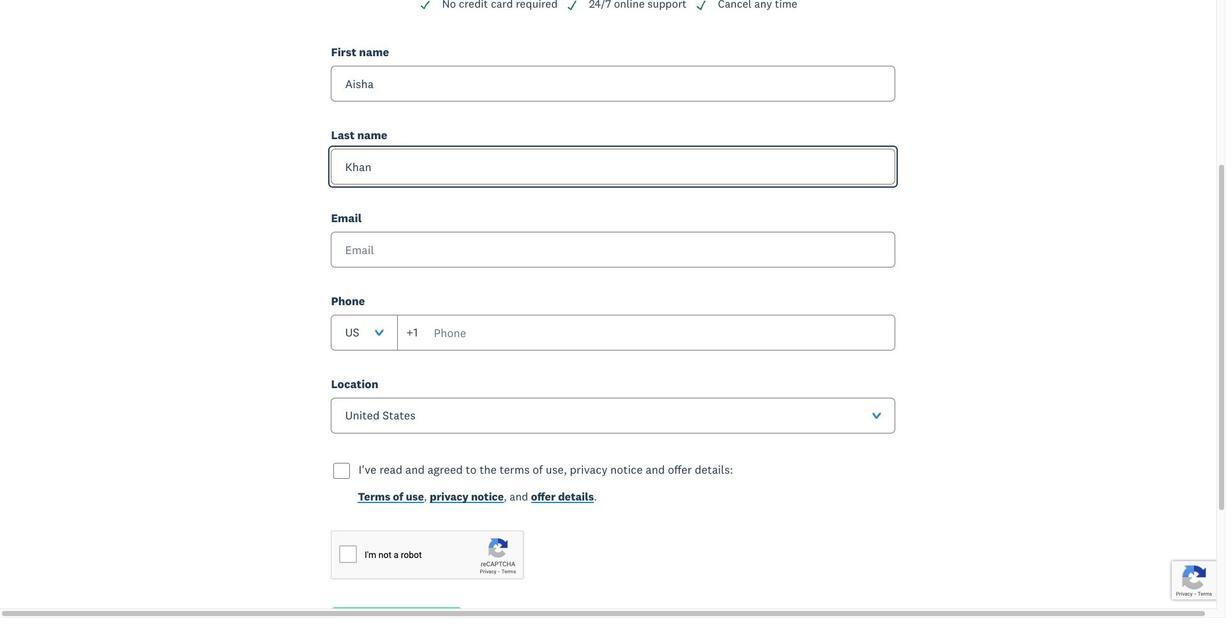 Task type: vqa. For each thing, say whether or not it's contained in the screenshot.
'of' to the top
no



Task type: describe. For each thing, give the bounding box(es) containing it.
Email email field
[[331, 232, 895, 268]]



Task type: locate. For each thing, give the bounding box(es) containing it.
Last name text field
[[331, 149, 895, 185]]

First name text field
[[331, 66, 895, 102]]

Phone text field
[[398, 315, 895, 351]]



